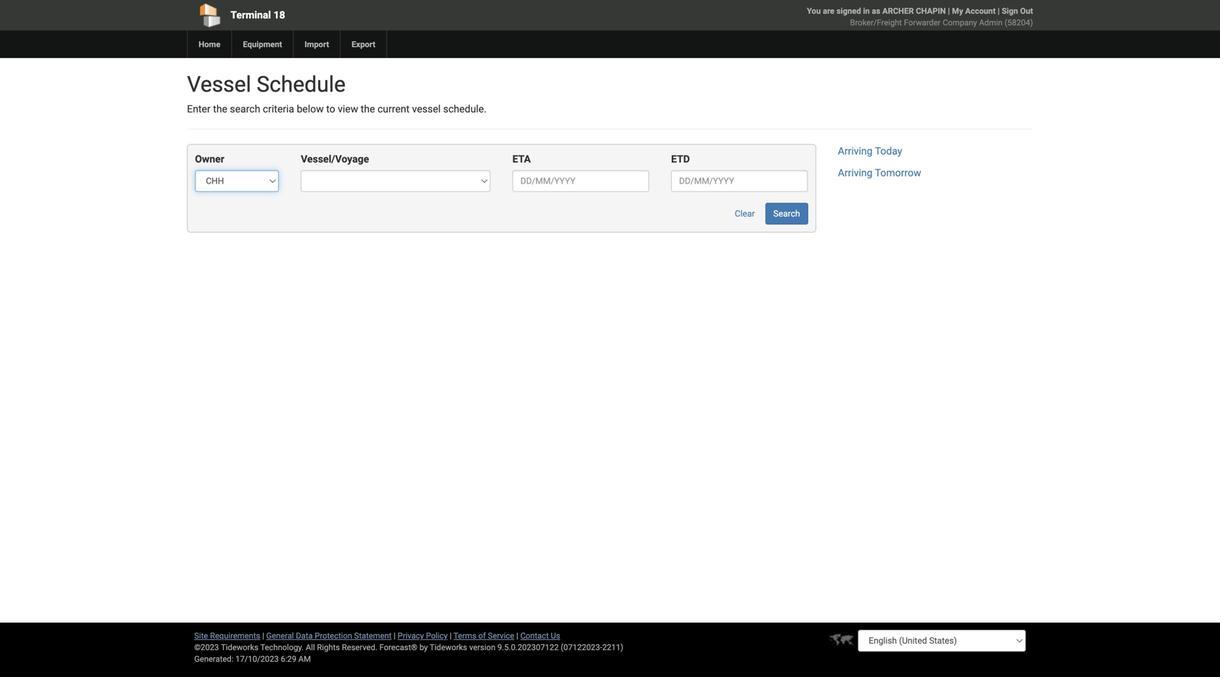 Task type: locate. For each thing, give the bounding box(es) containing it.
search
[[230, 103, 260, 115]]

| up forecast®
[[394, 632, 396, 641]]

the right view on the left top
[[361, 103, 375, 115]]

arriving down arriving today link
[[838, 167, 873, 179]]

clear button
[[727, 203, 763, 225]]

export link
[[340, 31, 386, 58]]

etd
[[671, 153, 690, 165]]

search
[[773, 209, 800, 219]]

technology.
[[260, 643, 304, 653]]

sign out link
[[1002, 6, 1033, 16]]

terminal
[[231, 9, 271, 21]]

arriving up arriving tomorrow link
[[838, 145, 873, 157]]

export
[[352, 40, 375, 49]]

broker/freight
[[850, 18, 902, 27]]

home link
[[187, 31, 231, 58]]

ETD text field
[[671, 170, 808, 192]]

0 horizontal spatial the
[[213, 103, 227, 115]]

schedule
[[257, 72, 346, 97]]

arriving
[[838, 145, 873, 157], [838, 167, 873, 179]]

1 vertical spatial arriving
[[838, 167, 873, 179]]

eta
[[513, 153, 531, 165]]

rights
[[317, 643, 340, 653]]

privacy
[[398, 632, 424, 641]]

site
[[194, 632, 208, 641]]

ETA text field
[[513, 170, 649, 192]]

account
[[965, 6, 996, 16]]

arriving today
[[838, 145, 902, 157]]

terminal 18 link
[[187, 0, 527, 31]]

import link
[[293, 31, 340, 58]]

generated:
[[194, 655, 233, 664]]

0 vertical spatial arriving
[[838, 145, 873, 157]]

equipment link
[[231, 31, 293, 58]]

import
[[305, 40, 329, 49]]

enter
[[187, 103, 211, 115]]

tideworks
[[430, 643, 467, 653]]

contact us link
[[520, 632, 560, 641]]

the
[[213, 103, 227, 115], [361, 103, 375, 115]]

| left sign
[[998, 6, 1000, 16]]

2 arriving from the top
[[838, 167, 873, 179]]

contact
[[520, 632, 549, 641]]

criteria
[[263, 103, 294, 115]]

1 arriving from the top
[[838, 145, 873, 157]]

out
[[1020, 6, 1033, 16]]

statement
[[354, 632, 392, 641]]

|
[[948, 6, 950, 16], [998, 6, 1000, 16], [262, 632, 264, 641], [394, 632, 396, 641], [450, 632, 452, 641], [516, 632, 518, 641]]

equipment
[[243, 40, 282, 49]]

the right "enter"
[[213, 103, 227, 115]]

arriving for arriving tomorrow
[[838, 167, 873, 179]]

vessel
[[187, 72, 251, 97]]

| left my
[[948, 6, 950, 16]]

to
[[326, 103, 335, 115]]

(58204)
[[1005, 18, 1033, 27]]

us
[[551, 632, 560, 641]]

by
[[420, 643, 428, 653]]

arriving tomorrow link
[[838, 167, 921, 179]]

today
[[875, 145, 902, 157]]

you
[[807, 6, 821, 16]]

terminal 18
[[231, 9, 285, 21]]

terms of service link
[[454, 632, 514, 641]]

(07122023-
[[561, 643, 602, 653]]

general data protection statement link
[[266, 632, 392, 641]]

1 horizontal spatial the
[[361, 103, 375, 115]]

home
[[199, 40, 220, 49]]

my account link
[[952, 6, 996, 16]]

archer
[[883, 6, 914, 16]]



Task type: describe. For each thing, give the bounding box(es) containing it.
all
[[306, 643, 315, 653]]

vessel schedule enter the search criteria below to view the current vessel schedule.
[[187, 72, 487, 115]]

below
[[297, 103, 324, 115]]

2211)
[[602, 643, 623, 653]]

admin
[[979, 18, 1003, 27]]

arriving tomorrow
[[838, 167, 921, 179]]

requirements
[[210, 632, 260, 641]]

you are signed in as archer chapin | my account | sign out broker/freight forwarder company admin (58204)
[[807, 6, 1033, 27]]

site requirements link
[[194, 632, 260, 641]]

forecast®
[[380, 643, 418, 653]]

company
[[943, 18, 977, 27]]

9.5.0.202307122
[[498, 643, 559, 653]]

2 the from the left
[[361, 103, 375, 115]]

are
[[823, 6, 835, 16]]

site requirements | general data protection statement | privacy policy | terms of service | contact us ©2023 tideworks technology. all rights reserved. forecast® by tideworks version 9.5.0.202307122 (07122023-2211) generated: 17/10/2023 6:29 am
[[194, 632, 623, 664]]

clear
[[735, 209, 755, 219]]

arriving for arriving today
[[838, 145, 873, 157]]

policy
[[426, 632, 448, 641]]

general
[[266, 632, 294, 641]]

arriving today link
[[838, 145, 902, 157]]

| left general
[[262, 632, 264, 641]]

terms
[[454, 632, 476, 641]]

view
[[338, 103, 358, 115]]

©2023 tideworks
[[194, 643, 259, 653]]

protection
[[315, 632, 352, 641]]

| up tideworks
[[450, 632, 452, 641]]

sign
[[1002, 6, 1018, 16]]

vessel/voyage
[[301, 153, 369, 165]]

owner
[[195, 153, 224, 165]]

search button
[[766, 203, 808, 225]]

service
[[488, 632, 514, 641]]

my
[[952, 6, 963, 16]]

as
[[872, 6, 881, 16]]

am
[[298, 655, 311, 664]]

privacy policy link
[[398, 632, 448, 641]]

current
[[378, 103, 410, 115]]

in
[[863, 6, 870, 16]]

forwarder
[[904, 18, 941, 27]]

chapin
[[916, 6, 946, 16]]

reserved.
[[342, 643, 378, 653]]

18
[[274, 9, 285, 21]]

| up 9.5.0.202307122
[[516, 632, 518, 641]]

of
[[478, 632, 486, 641]]

data
[[296, 632, 313, 641]]

1 the from the left
[[213, 103, 227, 115]]

vessel
[[412, 103, 441, 115]]

6:29
[[281, 655, 296, 664]]

schedule.
[[443, 103, 487, 115]]

signed
[[837, 6, 861, 16]]

tomorrow
[[875, 167, 921, 179]]

version
[[469, 643, 496, 653]]

17/10/2023
[[236, 655, 279, 664]]



Task type: vqa. For each thing, say whether or not it's contained in the screenshot.
Export options: CSV | Excel | PDF
no



